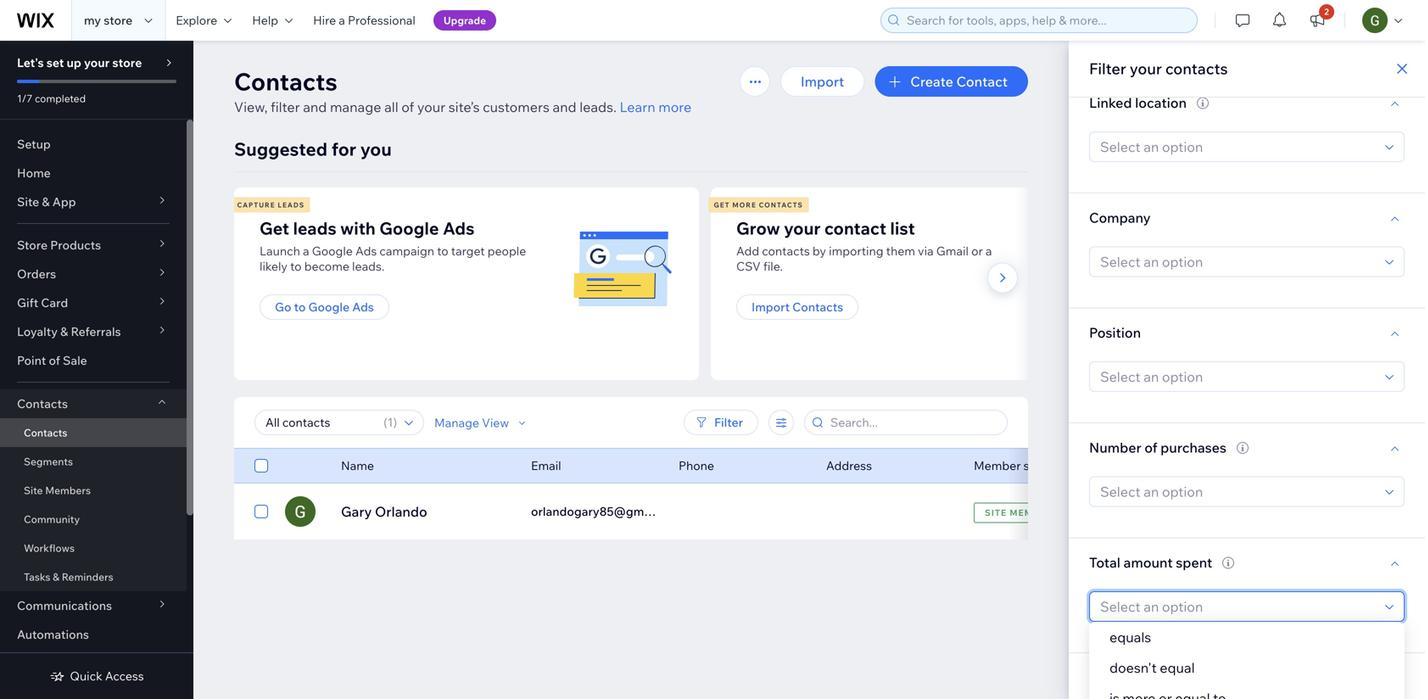 Task type: vqa. For each thing, say whether or not it's contained in the screenshot.
Add
yes



Task type: describe. For each thing, give the bounding box(es) containing it.
setup link
[[0, 130, 187, 159]]

contacts inside contacts link
[[24, 426, 67, 439]]

go to google ads
[[275, 300, 374, 314]]

filter for filter your contacts
[[1090, 59, 1127, 78]]

list containing get leads with google ads
[[232, 188, 1183, 380]]

import for import
[[801, 73, 845, 90]]

loyalty & referrals button
[[0, 317, 187, 346]]

a inside grow your contact list add contacts by importing them via gmail or a csv file.
[[986, 244, 992, 258]]

address
[[827, 458, 872, 473]]

get
[[260, 218, 289, 239]]

1/7 completed
[[17, 92, 86, 105]]

capture
[[237, 201, 275, 209]]

site's
[[449, 98, 480, 115]]

point of sale
[[17, 353, 87, 368]]

ads inside "button"
[[352, 300, 374, 314]]

up
[[67, 55, 81, 70]]

contact
[[957, 73, 1008, 90]]

learn
[[620, 98, 656, 115]]

of for number of purchases
[[1145, 439, 1158, 456]]

contacts inside grow your contact list add contacts by importing them via gmail or a csv file.
[[762, 244, 810, 258]]

get more contacts
[[714, 201, 803, 209]]

a inside get leads with google ads launch a google ads campaign to target people likely to become leads.
[[303, 244, 309, 258]]

get
[[714, 201, 730, 209]]

site for site member
[[985, 507, 1007, 518]]

list box containing equals
[[1090, 622, 1405, 699]]

filter your contacts
[[1090, 59, 1228, 78]]

upgrade button
[[434, 10, 497, 31]]

campaign
[[380, 244, 435, 258]]

your inside contacts view, filter and manage all of your site's customers and leads. learn more
[[417, 98, 446, 115]]

2 and from the left
[[553, 98, 577, 115]]

to inside go to google ads "button"
[[294, 300, 306, 314]]

leads
[[278, 201, 305, 209]]

1 vertical spatial ads
[[356, 244, 377, 258]]

0 vertical spatial to
[[437, 244, 449, 258]]

orders button
[[0, 260, 187, 289]]

with
[[340, 218, 376, 239]]

learn more button
[[620, 97, 692, 117]]

contacts button
[[0, 390, 187, 418]]

communications button
[[0, 591, 187, 620]]

view,
[[234, 98, 268, 115]]

of for point of sale
[[49, 353, 60, 368]]

gmail
[[937, 244, 969, 258]]

filters
[[1109, 669, 1142, 684]]

phone
[[679, 458, 715, 473]]

segments
[[24, 455, 73, 468]]

all
[[384, 98, 399, 115]]

2 button
[[1299, 0, 1337, 41]]

status
[[1024, 458, 1058, 473]]

capture leads
[[237, 201, 305, 209]]

app
[[52, 194, 76, 209]]

you
[[360, 138, 392, 160]]

grow
[[737, 218, 780, 239]]

get leads with google ads launch a google ads campaign to target people likely to become leads.
[[260, 218, 526, 274]]

contacts inside "import contacts" button
[[793, 300, 844, 314]]

purchases
[[1161, 439, 1227, 456]]

linked location
[[1090, 94, 1187, 111]]

amount
[[1124, 554, 1173, 571]]

filter
[[271, 98, 300, 115]]

site & app
[[17, 194, 76, 209]]

3 select an option field from the top
[[1096, 362, 1381, 391]]

site & app button
[[0, 188, 187, 216]]

go
[[275, 300, 291, 314]]

doesn't
[[1110, 659, 1157, 676]]

my store
[[84, 13, 133, 28]]

completed
[[35, 92, 86, 105]]

& for loyalty
[[60, 324, 68, 339]]

home
[[17, 165, 51, 180]]

store products
[[17, 238, 101, 252]]

contacts inside contacts 'dropdown button'
[[17, 396, 68, 411]]

& for tasks
[[53, 571, 59, 583]]

sidebar element
[[0, 41, 193, 699]]

a inside 'link'
[[339, 13, 345, 28]]

target
[[451, 244, 485, 258]]

gift
[[17, 295, 38, 310]]

create contact
[[911, 73, 1008, 90]]

site for site members
[[24, 484, 43, 497]]

via
[[918, 244, 934, 258]]

doesn't equal
[[1110, 659, 1195, 676]]

importing
[[829, 244, 884, 258]]

file.
[[764, 259, 783, 274]]

create
[[911, 73, 954, 90]]

upgrade
[[444, 14, 486, 27]]

member status
[[974, 458, 1058, 473]]

select an option field for total amount spent
[[1096, 592, 1381, 621]]

site member
[[985, 507, 1053, 518]]

automations
[[17, 627, 89, 642]]

orlandogary85@gmail.com
[[531, 504, 684, 519]]

contacts link
[[0, 418, 187, 447]]

create contact button
[[875, 66, 1029, 97]]

linked
[[1090, 94, 1133, 111]]

manage
[[330, 98, 381, 115]]

for
[[332, 138, 356, 160]]

quick access button
[[50, 669, 144, 684]]

home link
[[0, 159, 187, 188]]

workflows
[[24, 542, 75, 555]]



Task type: locate. For each thing, give the bounding box(es) containing it.
contacts up file.
[[762, 244, 810, 258]]

1 vertical spatial to
[[290, 259, 302, 274]]

member left status
[[974, 458, 1021, 473]]

1 horizontal spatial filter
[[1090, 59, 1127, 78]]

go to google ads button
[[260, 294, 389, 320]]

community link
[[0, 505, 187, 534]]

manage view
[[434, 415, 509, 430]]

of left sale
[[49, 353, 60, 368]]

your inside sidebar element
[[84, 55, 110, 70]]

2 vertical spatial site
[[985, 507, 1007, 518]]

store inside sidebar element
[[112, 55, 142, 70]]

site for site & app
[[17, 194, 39, 209]]

1 horizontal spatial leads.
[[580, 98, 617, 115]]

2 horizontal spatial a
[[986, 244, 992, 258]]

2 vertical spatial of
[[1145, 439, 1158, 456]]

&
[[42, 194, 50, 209], [60, 324, 68, 339], [53, 571, 59, 583]]

0 horizontal spatial filter
[[715, 415, 743, 430]]

google down become
[[308, 300, 350, 314]]

and right customers
[[553, 98, 577, 115]]

2 horizontal spatial &
[[60, 324, 68, 339]]

(
[[384, 415, 388, 430]]

5 select an option field from the top
[[1096, 592, 1381, 621]]

0 horizontal spatial of
[[49, 353, 60, 368]]

location
[[1136, 94, 1187, 111]]

0 vertical spatial site
[[17, 194, 39, 209]]

set
[[46, 55, 64, 70]]

loyalty & referrals
[[17, 324, 121, 339]]

setup
[[17, 137, 51, 151]]

)
[[393, 415, 397, 430]]

tasks & reminders
[[24, 571, 113, 583]]

Unsaved view field
[[261, 411, 379, 434]]

your left site's
[[417, 98, 446, 115]]

& inside dropdown button
[[42, 194, 50, 209]]

and right filter
[[303, 98, 327, 115]]

contacts down by
[[793, 300, 844, 314]]

site inside dropdown button
[[17, 194, 39, 209]]

& right loyalty
[[60, 324, 68, 339]]

orlando
[[375, 503, 428, 520]]

& left app at top
[[42, 194, 50, 209]]

filter inside button
[[715, 415, 743, 430]]

contacts down point of sale
[[17, 396, 68, 411]]

to down launch
[[290, 259, 302, 274]]

contacts inside contacts view, filter and manage all of your site's customers and leads. learn more
[[234, 67, 338, 96]]

0 vertical spatial filter
[[1090, 59, 1127, 78]]

them
[[887, 244, 916, 258]]

gary
[[341, 503, 372, 520]]

to right go
[[294, 300, 306, 314]]

0 vertical spatial contacts
[[1166, 59, 1228, 78]]

view
[[482, 415, 509, 430]]

google up campaign
[[380, 218, 439, 239]]

sale
[[63, 353, 87, 368]]

2 vertical spatial &
[[53, 571, 59, 583]]

contacts up filter
[[234, 67, 338, 96]]

import inside 'button'
[[801, 73, 845, 90]]

2 vertical spatial google
[[308, 300, 350, 314]]

leads. left learn
[[580, 98, 617, 115]]

1 horizontal spatial import
[[801, 73, 845, 90]]

of inside contacts view, filter and manage all of your site's customers and leads. learn more
[[402, 98, 414, 115]]

help
[[252, 13, 278, 28]]

launch
[[260, 244, 300, 258]]

site down home
[[17, 194, 39, 209]]

applied
[[1145, 669, 1188, 684]]

contacts up location
[[1166, 59, 1228, 78]]

google up become
[[312, 244, 353, 258]]

member
[[974, 458, 1021, 473], [1010, 507, 1053, 518]]

a right or
[[986, 244, 992, 258]]

of inside sidebar element
[[49, 353, 60, 368]]

0 horizontal spatial &
[[42, 194, 50, 209]]

help button
[[242, 0, 303, 41]]

1/7
[[17, 92, 32, 105]]

0 vertical spatial ads
[[443, 218, 475, 239]]

0 vertical spatial store
[[104, 13, 133, 28]]

1
[[388, 415, 393, 430]]

google inside "button"
[[308, 300, 350, 314]]

1 and from the left
[[303, 98, 327, 115]]

1 vertical spatial of
[[49, 353, 60, 368]]

2 select an option field from the top
[[1096, 247, 1381, 276]]

select an option field for linked location
[[1096, 132, 1381, 161]]

your inside grow your contact list add contacts by importing them via gmail or a csv file.
[[784, 218, 821, 239]]

no filters applied
[[1090, 669, 1188, 684]]

site members
[[24, 484, 91, 497]]

1 horizontal spatial contacts
[[1166, 59, 1228, 78]]

2 horizontal spatial of
[[1145, 439, 1158, 456]]

import for import contacts
[[752, 300, 790, 314]]

1 vertical spatial import
[[752, 300, 790, 314]]

0 horizontal spatial contacts
[[762, 244, 810, 258]]

1 horizontal spatial &
[[53, 571, 59, 583]]

0 horizontal spatial and
[[303, 98, 327, 115]]

select an option field for number of purchases
[[1096, 477, 1381, 506]]

0 vertical spatial import
[[801, 73, 845, 90]]

import inside button
[[752, 300, 790, 314]]

name
[[341, 458, 374, 473]]

products
[[50, 238, 101, 252]]

hire a professional
[[313, 13, 416, 28]]

a right hire on the top left of the page
[[339, 13, 345, 28]]

1 vertical spatial google
[[312, 244, 353, 258]]

1 vertical spatial member
[[1010, 507, 1053, 518]]

communications
[[17, 598, 112, 613]]

2
[[1325, 6, 1330, 17]]

of right the number
[[1145, 439, 1158, 456]]

1 horizontal spatial of
[[402, 98, 414, 115]]

gary orlando image
[[285, 496, 316, 527]]

your right up
[[84, 55, 110, 70]]

site down "member status" at right bottom
[[985, 507, 1007, 518]]

ads down get leads with google ads launch a google ads campaign to target people likely to become leads.
[[352, 300, 374, 314]]

tasks & reminders link
[[0, 563, 187, 591]]

0 vertical spatial member
[[974, 458, 1021, 473]]

let's
[[17, 55, 44, 70]]

your up by
[[784, 218, 821, 239]]

0 vertical spatial &
[[42, 194, 50, 209]]

quick access
[[70, 669, 144, 684]]

member down status
[[1010, 507, 1053, 518]]

become
[[304, 259, 350, 274]]

site members link
[[0, 476, 187, 505]]

of right all in the left top of the page
[[402, 98, 414, 115]]

your up linked location
[[1130, 59, 1162, 78]]

members
[[45, 484, 91, 497]]

add
[[737, 244, 760, 258]]

& for site
[[42, 194, 50, 209]]

store products button
[[0, 231, 187, 260]]

explore
[[176, 13, 217, 28]]

1 vertical spatial &
[[60, 324, 68, 339]]

Search... field
[[826, 411, 1002, 434]]

0 vertical spatial leads.
[[580, 98, 617, 115]]

hire a professional link
[[303, 0, 426, 41]]

customers
[[483, 98, 550, 115]]

tasks
[[24, 571, 50, 583]]

1 select an option field from the top
[[1096, 132, 1381, 161]]

1 horizontal spatial a
[[339, 13, 345, 28]]

access
[[105, 669, 144, 684]]

list
[[232, 188, 1183, 380]]

number of purchases
[[1090, 439, 1227, 456]]

ads down the with
[[356, 244, 377, 258]]

site down segments
[[24, 484, 43, 497]]

0 horizontal spatial leads.
[[352, 259, 385, 274]]

import contacts button
[[737, 294, 859, 320]]

0 horizontal spatial a
[[303, 244, 309, 258]]

store down my store
[[112, 55, 142, 70]]

point
[[17, 353, 46, 368]]

list
[[891, 218, 915, 239]]

more
[[733, 201, 757, 209]]

1 vertical spatial leads.
[[352, 259, 385, 274]]

ads up target in the top of the page
[[443, 218, 475, 239]]

suggested
[[234, 138, 328, 160]]

2 vertical spatial ads
[[352, 300, 374, 314]]

Select an option field
[[1096, 132, 1381, 161], [1096, 247, 1381, 276], [1096, 362, 1381, 391], [1096, 477, 1381, 506], [1096, 592, 1381, 621]]

point of sale link
[[0, 346, 187, 375]]

google
[[380, 218, 439, 239], [312, 244, 353, 258], [308, 300, 350, 314]]

gift card
[[17, 295, 68, 310]]

leads. inside get leads with google ads launch a google ads campaign to target people likely to become leads.
[[352, 259, 385, 274]]

company
[[1090, 209, 1151, 226]]

None checkbox
[[255, 456, 268, 476], [255, 502, 268, 522], [255, 456, 268, 476], [255, 502, 268, 522]]

leads. inside contacts view, filter and manage all of your site's customers and leads. learn more
[[580, 98, 617, 115]]

reminders
[[62, 571, 113, 583]]

total amount spent
[[1090, 554, 1213, 571]]

manage view button
[[434, 415, 530, 430]]

filter for filter
[[715, 415, 743, 430]]

1 vertical spatial filter
[[715, 415, 743, 430]]

import
[[801, 73, 845, 90], [752, 300, 790, 314]]

& inside popup button
[[60, 324, 68, 339]]

4 select an option field from the top
[[1096, 477, 1381, 506]]

Search for tools, apps, help & more... field
[[902, 8, 1192, 32]]

0 horizontal spatial import
[[752, 300, 790, 314]]

1 vertical spatial contacts
[[762, 244, 810, 258]]

professional
[[348, 13, 416, 28]]

& right tasks
[[53, 571, 59, 583]]

2 vertical spatial to
[[294, 300, 306, 314]]

store
[[17, 238, 48, 252]]

spent
[[1176, 554, 1213, 571]]

leads. down the with
[[352, 259, 385, 274]]

let's set up your store
[[17, 55, 142, 70]]

filter button
[[684, 410, 759, 435]]

1 vertical spatial store
[[112, 55, 142, 70]]

suggested for you
[[234, 138, 392, 160]]

to left target in the top of the page
[[437, 244, 449, 258]]

0 vertical spatial of
[[402, 98, 414, 115]]

1 horizontal spatial and
[[553, 98, 577, 115]]

contacts up segments
[[24, 426, 67, 439]]

my
[[84, 13, 101, 28]]

1 vertical spatial site
[[24, 484, 43, 497]]

card
[[41, 295, 68, 310]]

a
[[339, 13, 345, 28], [303, 244, 309, 258], [986, 244, 992, 258]]

0 vertical spatial google
[[380, 218, 439, 239]]

store right the my
[[104, 13, 133, 28]]

list box
[[1090, 622, 1405, 699]]

email
[[531, 458, 561, 473]]

leads
[[293, 218, 337, 239]]

a down leads
[[303, 244, 309, 258]]



